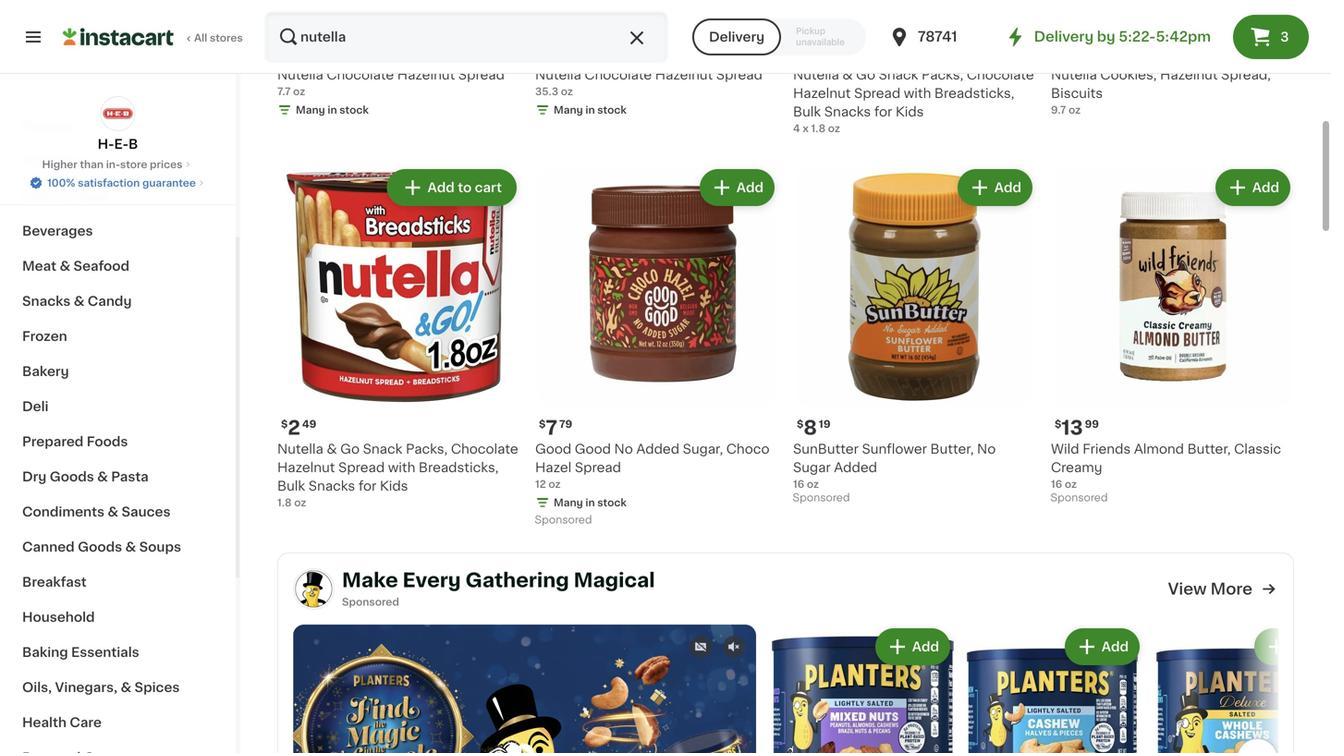 Task type: vqa. For each thing, say whether or not it's contained in the screenshot.
Nature's
no



Task type: describe. For each thing, give the bounding box(es) containing it.
nutella for 7
[[793, 68, 839, 81]]

canned goods & soups link
[[11, 530, 225, 565]]

with for 2
[[388, 461, 415, 474]]

goods for dry
[[50, 470, 94, 483]]

meat
[[22, 260, 56, 273]]

kids for 7
[[896, 105, 924, 118]]

7 for nutella & go snack packs, chocolate hazelnut spread with breadsticks, bulk snacks for kids
[[804, 44, 815, 63]]

than
[[80, 159, 104, 170]]

snacks inside the snacks & candy link
[[22, 295, 71, 308]]

higher
[[42, 159, 77, 170]]

dairy & eggs
[[22, 189, 109, 202]]

$ for $ 7 79
[[539, 419, 546, 429]]

canned
[[22, 541, 75, 554]]

100% satisfaction guarantee
[[47, 178, 196, 188]]

stock for 2
[[339, 105, 369, 115]]

dry
[[22, 470, 47, 483]]

chocolate inside nutella & go snack packs, chocolate hazelnut spread with breadsticks, bulk snacks for kids 1.8 oz
[[451, 443, 518, 456]]

add button for 8
[[959, 171, 1031, 204]]

almond
[[1134, 443, 1184, 456]]

wild
[[1051, 443, 1079, 456]]

7.7
[[277, 86, 291, 97]]

$ 7 59
[[797, 44, 831, 63]]

hazelnut inside nutella cookies, hazelnut spread, biscuits 9.7 oz
[[1160, 68, 1218, 81]]

sponsored badge image for 7
[[535, 515, 591, 526]]

chocolate inside nutella & go snack packs, chocolate hazelnut spread with breadsticks, bulk snacks for kids 4 x 1.8 oz
[[967, 68, 1034, 81]]

foods
[[87, 435, 128, 448]]

many in stock for 10
[[554, 105, 627, 115]]

canned goods & soups
[[22, 541, 181, 554]]

nutella inside 10 nutella chocolate hazelnut spread 35.3 oz
[[535, 68, 581, 81]]

breakfast link
[[11, 565, 225, 600]]

good good no added sugar, choco hazel spread 12 oz
[[535, 443, 769, 489]]

every
[[403, 571, 461, 590]]

butter, inside wild friends almond butter, classic creamy 16 oz
[[1187, 443, 1231, 456]]

to
[[458, 181, 472, 194]]

prices
[[150, 159, 183, 170]]

frozen link
[[11, 319, 225, 354]]

more
[[1210, 581, 1252, 597]]

snacks & candy
[[22, 295, 132, 308]]

for for 2
[[358, 480, 376, 493]]

prepared foods
[[22, 435, 128, 448]]

nutella & go snack packs, chocolate hazelnut spread with breadsticks, bulk snacks for kids 1.8 oz
[[277, 443, 518, 508]]

bakery link
[[11, 354, 225, 389]]

essentials
[[71, 646, 139, 659]]

& for meat & seafood
[[60, 260, 70, 273]]

chocolate inside 10 nutella chocolate hazelnut spread 35.3 oz
[[584, 68, 652, 81]]

produce link
[[11, 143, 225, 178]]

stock for 10
[[597, 105, 627, 115]]

seafood
[[74, 260, 129, 273]]

nutella for 2
[[277, 443, 323, 456]]

10 nutella chocolate hazelnut spread 35.3 oz
[[535, 44, 762, 97]]

$ for $ 7 59
[[797, 45, 804, 55]]

b
[[128, 138, 138, 151]]

prepared foods link
[[11, 424, 225, 459]]

bulk for 7
[[793, 105, 821, 118]]

nutella for 4
[[1051, 68, 1097, 81]]

add inside button
[[428, 181, 455, 194]]

spo
[[342, 597, 363, 607]]

recipes link
[[11, 108, 225, 143]]

all stores link
[[63, 11, 244, 63]]

snacks for 2
[[308, 480, 355, 493]]

planters image
[[293, 568, 335, 610]]

household link
[[11, 600, 225, 635]]

condiments
[[22, 506, 104, 519]]

no inside good good no added sugar, choco hazel spread 12 oz
[[614, 443, 633, 456]]

& inside oils, vinegars, & spices link
[[121, 681, 131, 694]]

79
[[559, 419, 572, 429]]

9.7
[[1051, 105, 1066, 115]]

nutella & go snack packs, chocolate hazelnut spread with breadsticks, bulk snacks for kids 4 x 1.8 oz
[[793, 68, 1034, 134]]

100% satisfaction guarantee button
[[29, 172, 207, 190]]

35.3
[[535, 86, 558, 97]]

classic
[[1234, 443, 1281, 456]]

health
[[22, 716, 67, 729]]

item carousel region
[[756, 625, 1331, 753]]

health care link
[[11, 705, 225, 740]]

oz inside nutella & go snack packs, chocolate hazelnut spread with breadsticks, bulk snacks for kids 1.8 oz
[[294, 498, 306, 508]]

snack for 7
[[879, 68, 918, 81]]

$ 4 69
[[1055, 44, 1091, 63]]

0 vertical spatial 4
[[1061, 44, 1075, 63]]

$ for $ 2 49
[[281, 419, 288, 429]]

oils, vinegars, & spices
[[22, 681, 180, 694]]

dry goods & pasta link
[[11, 459, 225, 495]]

& for nutella & go snack packs, chocolate hazelnut spread with breadsticks, bulk snacks for kids 4 x 1.8 oz
[[842, 68, 853, 81]]

16 for 13
[[1051, 479, 1062, 489]]

all
[[194, 33, 207, 43]]

product group containing 7
[[535, 165, 778, 531]]

dairy
[[22, 189, 58, 202]]

69
[[1077, 45, 1091, 55]]

go for 2
[[340, 443, 360, 456]]

condiments & sauces
[[22, 506, 171, 519]]

100%
[[47, 178, 75, 188]]

sugar
[[793, 461, 831, 474]]

$ for $ 13 99
[[1055, 419, 1061, 429]]

higher than in-store prices
[[42, 159, 183, 170]]

59
[[817, 45, 831, 55]]

deli
[[22, 400, 49, 413]]

creamy
[[1051, 461, 1102, 474]]

dry goods & pasta
[[22, 470, 148, 483]]

7 for good good no added sugar, choco hazel spread
[[546, 418, 557, 438]]

dairy & eggs link
[[11, 178, 225, 214]]

13
[[1061, 418, 1083, 438]]

hazelnut inside 2 nutella chocolate hazelnut spread 7.7 oz
[[397, 68, 455, 81]]

recipes
[[22, 119, 76, 132]]

eggs
[[75, 189, 109, 202]]

oz inside good good no added sugar, choco hazel spread 12 oz
[[548, 479, 561, 489]]

oils,
[[22, 681, 52, 694]]

2 nutella chocolate hazelnut spread 7.7 oz
[[277, 44, 505, 97]]

vinegars,
[[55, 681, 117, 694]]

3 button
[[1233, 15, 1309, 59]]

nutella inside 2 nutella chocolate hazelnut spread 7.7 oz
[[277, 68, 323, 81]]

added inside sunbutter sunflower butter, no sugar added 16 oz
[[834, 461, 877, 474]]

8
[[804, 418, 817, 438]]

wild friends almond butter, classic creamy 16 oz
[[1051, 443, 1281, 489]]

household
[[22, 611, 95, 624]]

16 for 8
[[793, 479, 804, 489]]

12
[[535, 479, 546, 489]]

delivery for delivery
[[709, 31, 765, 43]]

& inside "canned goods & soups" link
[[125, 541, 136, 554]]

4 inside nutella & go snack packs, chocolate hazelnut spread with breadsticks, bulk snacks for kids 4 x 1.8 oz
[[793, 123, 800, 134]]

cookies,
[[1100, 68, 1157, 81]]

many for 2
[[296, 105, 325, 115]]

make
[[342, 571, 398, 590]]

breakfast
[[22, 576, 87, 589]]

stores
[[210, 33, 243, 43]]



Task type: locate. For each thing, give the bounding box(es) containing it.
oz inside 2 nutella chocolate hazelnut spread 7.7 oz
[[293, 86, 305, 97]]

spread
[[458, 68, 505, 81], [716, 68, 762, 81], [854, 87, 900, 100], [338, 461, 385, 474], [575, 461, 621, 474]]

0 horizontal spatial bulk
[[277, 480, 305, 493]]

& inside dry goods & pasta link
[[97, 470, 108, 483]]

guarantee
[[142, 178, 196, 188]]

oz inside wild friends almond butter, classic creamy 16 oz
[[1065, 479, 1077, 489]]

with for 7
[[904, 87, 931, 100]]

packs, inside nutella & go snack packs, chocolate hazelnut spread with breadsticks, bulk snacks for kids 4 x 1.8 oz
[[921, 68, 963, 81]]

2 vertical spatial snacks
[[308, 480, 355, 493]]

1 horizontal spatial for
[[874, 105, 892, 118]]

$ inside $ 4 69
[[1055, 45, 1061, 55]]

1 horizontal spatial added
[[834, 461, 877, 474]]

2 horizontal spatial snacks
[[824, 105, 871, 118]]

2 16 from the left
[[1051, 479, 1062, 489]]

1 horizontal spatial good
[[575, 443, 611, 456]]

with inside nutella & go snack packs, chocolate hazelnut spread with breadsticks, bulk snacks for kids 4 x 1.8 oz
[[904, 87, 931, 100]]

4 left 69
[[1061, 44, 1075, 63]]

in-
[[106, 159, 120, 170]]

0 vertical spatial 1.8
[[811, 123, 826, 134]]

many in stock down 2 nutella chocolate hazelnut spread 7.7 oz
[[296, 105, 369, 115]]

1 2 from the top
[[288, 44, 300, 63]]

pasta
[[111, 470, 148, 483]]

nutella down $ 7 59
[[793, 68, 839, 81]]

packs, inside nutella & go snack packs, chocolate hazelnut spread with breadsticks, bulk snacks for kids 1.8 oz
[[406, 443, 448, 456]]

& for condiments & sauces
[[108, 506, 118, 519]]

4
[[1061, 44, 1075, 63], [793, 123, 800, 134]]

1 vertical spatial 2
[[288, 418, 300, 438]]

2 good from the left
[[575, 443, 611, 456]]

spread inside 10 nutella chocolate hazelnut spread 35.3 oz
[[716, 68, 762, 81]]

1 vertical spatial for
[[358, 480, 376, 493]]

nutella inside nutella & go snack packs, chocolate hazelnut spread with breadsticks, bulk snacks for kids 4 x 1.8 oz
[[793, 68, 839, 81]]

1 butter, from the left
[[930, 443, 974, 456]]

1 vertical spatial snack
[[363, 443, 402, 456]]

hazelnut
[[397, 68, 455, 81], [655, 68, 713, 81], [1160, 68, 1218, 81], [793, 87, 851, 100], [277, 461, 335, 474]]

in
[[328, 105, 337, 115], [585, 105, 595, 115], [585, 498, 595, 508]]

1 vertical spatial 4
[[793, 123, 800, 134]]

1 vertical spatial with
[[388, 461, 415, 474]]

snacks & candy link
[[11, 284, 225, 319]]

many down hazel
[[554, 498, 583, 508]]

breadsticks, for 7
[[934, 87, 1014, 100]]

& inside dairy & eggs "link"
[[61, 189, 72, 202]]

oz right 35.3
[[561, 86, 573, 97]]

go inside nutella & go snack packs, chocolate hazelnut spread with breadsticks, bulk snacks for kids 4 x 1.8 oz
[[856, 68, 875, 81]]

snack
[[879, 68, 918, 81], [363, 443, 402, 456]]

h-
[[98, 138, 114, 151]]

& for snacks & candy
[[74, 295, 84, 308]]

& for nutella & go snack packs, chocolate hazelnut spread with breadsticks, bulk snacks for kids 1.8 oz
[[327, 443, 337, 456]]

make every gathering magical spo nsored
[[342, 571, 655, 607]]

0 vertical spatial snack
[[879, 68, 918, 81]]

kids inside nutella & go snack packs, chocolate hazelnut spread with breadsticks, bulk snacks for kids 4 x 1.8 oz
[[896, 105, 924, 118]]

1 vertical spatial go
[[340, 443, 360, 456]]

& inside nutella & go snack packs, chocolate hazelnut spread with breadsticks, bulk snacks for kids 4 x 1.8 oz
[[842, 68, 853, 81]]

1 vertical spatial 7
[[546, 418, 557, 438]]

product group containing 2
[[277, 165, 520, 510]]

& for dairy & eggs
[[61, 189, 72, 202]]

delivery inside button
[[709, 31, 765, 43]]

in down 10 nutella chocolate hazelnut spread 35.3 oz
[[585, 105, 595, 115]]

1.8 right x
[[811, 123, 826, 134]]

add button for 13
[[1217, 171, 1288, 204]]

store
[[120, 159, 147, 170]]

78741 button
[[888, 11, 999, 63]]

sunbutter sunflower butter, no sugar added 16 oz
[[793, 443, 996, 489]]

breadsticks,
[[934, 87, 1014, 100], [419, 461, 499, 474]]

2 no from the left
[[977, 443, 996, 456]]

bulk for 2
[[277, 480, 305, 493]]

$ for $ 8 19
[[797, 419, 804, 429]]

oz
[[293, 86, 305, 97], [561, 86, 573, 97], [1069, 105, 1081, 115], [828, 123, 840, 134], [548, 479, 561, 489], [807, 479, 819, 489], [1065, 479, 1077, 489], [294, 498, 306, 508]]

5:42pm
[[1156, 30, 1211, 43]]

health care
[[22, 716, 102, 729]]

0 vertical spatial packs,
[[921, 68, 963, 81]]

spread for nutella & go snack packs, chocolate hazelnut spread with breadsticks, bulk snacks for kids 4 x 1.8 oz
[[854, 87, 900, 100]]

many down 35.3
[[554, 105, 583, 115]]

oz down the sugar
[[807, 479, 819, 489]]

1 horizontal spatial packs,
[[921, 68, 963, 81]]

many in stock for 2
[[296, 105, 369, 115]]

0 horizontal spatial 7
[[546, 418, 557, 438]]

sponsored badge image for 8
[[793, 493, 849, 504]]

oz right x
[[828, 123, 840, 134]]

2 up the 7.7
[[288, 44, 300, 63]]

add button for 7
[[701, 171, 773, 204]]

16 down the sugar
[[793, 479, 804, 489]]

0 vertical spatial with
[[904, 87, 931, 100]]

1 vertical spatial kids
[[380, 480, 408, 493]]

7 left 79
[[546, 418, 557, 438]]

spread inside nutella & go snack packs, chocolate hazelnut spread with breadsticks, bulk snacks for kids 1.8 oz
[[338, 461, 385, 474]]

h-e-b
[[98, 138, 138, 151]]

0 vertical spatial added
[[636, 443, 679, 456]]

care
[[70, 716, 102, 729]]

spread for nutella & go snack packs, chocolate hazelnut spread with breadsticks, bulk snacks for kids 1.8 oz
[[338, 461, 385, 474]]

goods down condiments & sauces
[[78, 541, 122, 554]]

0 vertical spatial snacks
[[824, 105, 871, 118]]

chocolate inside 2 nutella chocolate hazelnut spread 7.7 oz
[[327, 68, 394, 81]]

product group containing 8
[[793, 165, 1036, 508]]

snack for 2
[[363, 443, 402, 456]]

hazel
[[535, 461, 572, 474]]

spread for good good no added sugar, choco hazel spread 12 oz
[[575, 461, 621, 474]]

no left wild
[[977, 443, 996, 456]]

service type group
[[692, 18, 866, 55]]

no inside sunbutter sunflower butter, no sugar added 16 oz
[[977, 443, 996, 456]]

2 2 from the top
[[288, 418, 300, 438]]

meat & seafood
[[22, 260, 129, 273]]

go inside nutella & go snack packs, chocolate hazelnut spread with breadsticks, bulk snacks for kids 1.8 oz
[[340, 443, 360, 456]]

meat & seafood link
[[11, 249, 225, 284]]

snacks for 7
[[824, 105, 871, 118]]

packs, for 7
[[921, 68, 963, 81]]

many in stock down hazel
[[554, 498, 627, 508]]

oz right 12
[[548, 479, 561, 489]]

0 horizontal spatial snack
[[363, 443, 402, 456]]

0 horizontal spatial kids
[[380, 480, 408, 493]]

beverages
[[22, 225, 93, 238]]

4 left x
[[793, 123, 800, 134]]

hazelnut down $ 2 49
[[277, 461, 335, 474]]

many down 2 nutella chocolate hazelnut spread 7.7 oz
[[296, 105, 325, 115]]

1 horizontal spatial bulk
[[793, 105, 821, 118]]

spices
[[135, 681, 180, 694]]

biscuits
[[1051, 87, 1103, 100]]

x
[[803, 123, 809, 134]]

h-e-b logo image
[[100, 96, 135, 131]]

spread,
[[1221, 68, 1271, 81]]

produce
[[22, 154, 79, 167]]

7 inside product "group"
[[546, 418, 557, 438]]

sponsored badge image down the sugar
[[793, 493, 849, 504]]

in down good good no added sugar, choco hazel spread 12 oz
[[585, 498, 595, 508]]

$ left the 49
[[281, 419, 288, 429]]

added down sunbutter
[[834, 461, 877, 474]]

goods for canned
[[78, 541, 122, 554]]

hazelnut down "search" field
[[397, 68, 455, 81]]

$ inside $ 2 49
[[281, 419, 288, 429]]

many
[[296, 105, 325, 115], [554, 105, 583, 115], [554, 498, 583, 508]]

in inside product "group"
[[585, 498, 595, 508]]

0 horizontal spatial breadsticks,
[[419, 461, 499, 474]]

sugar,
[[683, 443, 723, 456]]

hazelnut inside nutella & go snack packs, chocolate hazelnut spread with breadsticks, bulk snacks for kids 1.8 oz
[[277, 461, 335, 474]]

bulk inside nutella & go snack packs, chocolate hazelnut spread with breadsticks, bulk snacks for kids 1.8 oz
[[277, 480, 305, 493]]

1 horizontal spatial 1.8
[[811, 123, 826, 134]]

$ left 59
[[797, 45, 804, 55]]

$ inside $ 7 79
[[539, 419, 546, 429]]

$ inside the $ 13 99
[[1055, 419, 1061, 429]]

&
[[842, 68, 853, 81], [61, 189, 72, 202], [60, 260, 70, 273], [74, 295, 84, 308], [327, 443, 337, 456], [97, 470, 108, 483], [108, 506, 118, 519], [125, 541, 136, 554], [121, 681, 131, 694]]

1 horizontal spatial with
[[904, 87, 931, 100]]

sponsored badge image for 13
[[1051, 493, 1107, 504]]

goods
[[50, 470, 94, 483], [78, 541, 122, 554]]

0 horizontal spatial packs,
[[406, 443, 448, 456]]

1 horizontal spatial 4
[[1061, 44, 1075, 63]]

added inside good good no added sugar, choco hazel spread 12 oz
[[636, 443, 679, 456]]

0 horizontal spatial butter,
[[930, 443, 974, 456]]

10
[[546, 44, 568, 63]]

oz down $ 2 49
[[294, 498, 306, 508]]

1 horizontal spatial go
[[856, 68, 875, 81]]

breadsticks, inside nutella & go snack packs, chocolate hazelnut spread with breadsticks, bulk snacks for kids 4 x 1.8 oz
[[934, 87, 1014, 100]]

19
[[819, 419, 830, 429]]

0 horizontal spatial 4
[[793, 123, 800, 134]]

& inside meat & seafood "link"
[[60, 260, 70, 273]]

& inside condiments & sauces link
[[108, 506, 118, 519]]

butter, inside sunbutter sunflower butter, no sugar added 16 oz
[[930, 443, 974, 456]]

kids
[[896, 105, 924, 118], [380, 480, 408, 493]]

16
[[793, 479, 804, 489], [1051, 479, 1062, 489]]

many in stock down 35.3
[[554, 105, 627, 115]]

1 horizontal spatial breadsticks,
[[934, 87, 1014, 100]]

added left sugar, at the right of page
[[636, 443, 679, 456]]

sunflower
[[862, 443, 927, 456]]

for
[[874, 105, 892, 118], [358, 480, 376, 493]]

friends
[[1083, 443, 1131, 456]]

in for 2
[[328, 105, 337, 115]]

0 vertical spatial goods
[[50, 470, 94, 483]]

for inside nutella & go snack packs, chocolate hazelnut spread with breadsticks, bulk snacks for kids 1.8 oz
[[358, 480, 376, 493]]

$ inside $ 7 59
[[797, 45, 804, 55]]

many inside product "group"
[[554, 498, 583, 508]]

snack inside nutella & go snack packs, chocolate hazelnut spread with breadsticks, bulk snacks for kids 4 x 1.8 oz
[[879, 68, 918, 81]]

16 inside sunbutter sunflower butter, no sugar added 16 oz
[[793, 479, 804, 489]]

$ 8 19
[[797, 418, 830, 438]]

1 horizontal spatial 7
[[804, 44, 815, 63]]

0 vertical spatial 2
[[288, 44, 300, 63]]

choco
[[726, 443, 769, 456]]

$ up wild
[[1055, 419, 1061, 429]]

hazelnut up x
[[793, 87, 851, 100]]

16 down creamy
[[1051, 479, 1062, 489]]

spread inside 2 nutella chocolate hazelnut spread 7.7 oz
[[458, 68, 505, 81]]

1 horizontal spatial snack
[[879, 68, 918, 81]]

many for 10
[[554, 105, 583, 115]]

1 vertical spatial goods
[[78, 541, 122, 554]]

sponsored badge image down creamy
[[1051, 493, 1107, 504]]

snacks down 59
[[824, 105, 871, 118]]

in down 2 nutella chocolate hazelnut spread 7.7 oz
[[328, 105, 337, 115]]

2 left the 49
[[288, 418, 300, 438]]

nutella inside nutella & go snack packs, chocolate hazelnut spread with breadsticks, bulk snacks for kids 1.8 oz
[[277, 443, 323, 456]]

2 horizontal spatial sponsored badge image
[[1051, 493, 1107, 504]]

breadsticks, inside nutella & go snack packs, chocolate hazelnut spread with breadsticks, bulk snacks for kids 1.8 oz
[[419, 461, 499, 474]]

0 vertical spatial bulk
[[793, 105, 821, 118]]

baking essentials link
[[11, 635, 225, 670]]

1 horizontal spatial 16
[[1051, 479, 1062, 489]]

nutella up 'biscuits'
[[1051, 68, 1097, 81]]

1 vertical spatial breadsticks,
[[419, 461, 499, 474]]

$ left 69
[[1055, 45, 1061, 55]]

many in stock inside product "group"
[[554, 498, 627, 508]]

1.8 inside nutella & go snack packs, chocolate hazelnut spread with breadsticks, bulk snacks for kids 1.8 oz
[[277, 498, 292, 508]]

candy
[[88, 295, 132, 308]]

bulk down $ 2 49
[[277, 480, 305, 493]]

stock down 10 nutella chocolate hazelnut spread 35.3 oz
[[597, 105, 627, 115]]

1 horizontal spatial snacks
[[308, 480, 355, 493]]

nutella inside nutella cookies, hazelnut spread, biscuits 9.7 oz
[[1051, 68, 1097, 81]]

nutella up 35.3
[[535, 68, 581, 81]]

instacart logo image
[[63, 26, 174, 48]]

2 inside 2 nutella chocolate hazelnut spread 7.7 oz
[[288, 44, 300, 63]]

chocolate
[[327, 68, 394, 81], [584, 68, 652, 81], [967, 68, 1034, 81], [451, 443, 518, 456]]

3
[[1280, 31, 1289, 43]]

added
[[636, 443, 679, 456], [834, 461, 877, 474]]

$ inside $ 8 19
[[797, 419, 804, 429]]

no
[[614, 443, 633, 456], [977, 443, 996, 456]]

snacks up frozen
[[22, 295, 71, 308]]

1.8 inside nutella & go snack packs, chocolate hazelnut spread with breadsticks, bulk snacks for kids 4 x 1.8 oz
[[811, 123, 826, 134]]

1 horizontal spatial no
[[977, 443, 996, 456]]

hazelnut down 5:42pm
[[1160, 68, 1218, 81]]

frozen
[[22, 330, 67, 343]]

0 vertical spatial go
[[856, 68, 875, 81]]

snacks down the 49
[[308, 480, 355, 493]]

oz inside nutella cookies, hazelnut spread, biscuits 9.7 oz
[[1069, 105, 1081, 115]]

$ left 19
[[797, 419, 804, 429]]

0 horizontal spatial snacks
[[22, 295, 71, 308]]

1 horizontal spatial sponsored badge image
[[793, 493, 849, 504]]

packs, for 2
[[406, 443, 448, 456]]

nutella cookies, hazelnut spread, biscuits 9.7 oz
[[1051, 68, 1271, 115]]

add
[[428, 181, 455, 194], [736, 181, 763, 194], [994, 181, 1021, 194], [1252, 181, 1279, 194], [912, 641, 939, 653], [1102, 641, 1129, 653]]

snacks inside nutella & go snack packs, chocolate hazelnut spread with breadsticks, bulk snacks for kids 1.8 oz
[[308, 480, 355, 493]]

0 horizontal spatial 1.8
[[277, 498, 292, 508]]

0 horizontal spatial good
[[535, 443, 571, 456]]

1 horizontal spatial kids
[[896, 105, 924, 118]]

99
[[1085, 419, 1099, 429]]

0 vertical spatial for
[[874, 105, 892, 118]]

oz right the 7.7
[[293, 86, 305, 97]]

oz right the 9.7
[[1069, 105, 1081, 115]]

1 horizontal spatial butter,
[[1187, 443, 1231, 456]]

kids for 2
[[380, 480, 408, 493]]

snacks inside nutella & go snack packs, chocolate hazelnut spread with breadsticks, bulk snacks for kids 4 x 1.8 oz
[[824, 105, 871, 118]]

by
[[1097, 30, 1115, 43]]

0 horizontal spatial no
[[614, 443, 633, 456]]

0 horizontal spatial added
[[636, 443, 679, 456]]

for inside nutella & go snack packs, chocolate hazelnut spread with breadsticks, bulk snacks for kids 4 x 1.8 oz
[[874, 105, 892, 118]]

in for 10
[[585, 105, 595, 115]]

e-
[[114, 138, 129, 151]]

for for 7
[[874, 105, 892, 118]]

go
[[856, 68, 875, 81], [340, 443, 360, 456]]

0 horizontal spatial delivery
[[709, 31, 765, 43]]

None search field
[[264, 11, 668, 63]]

hazelnut down the delivery button
[[655, 68, 713, 81]]

spread inside good good no added sugar, choco hazel spread 12 oz
[[575, 461, 621, 474]]

1 horizontal spatial delivery
[[1034, 30, 1094, 43]]

& inside the snacks & candy link
[[74, 295, 84, 308]]

49
[[302, 419, 316, 429]]

with inside nutella & go snack packs, chocolate hazelnut spread with breadsticks, bulk snacks for kids 1.8 oz
[[388, 461, 415, 474]]

no left sugar, at the right of page
[[614, 443, 633, 456]]

16 inside wild friends almond butter, classic creamy 16 oz
[[1051, 479, 1062, 489]]

0 horizontal spatial go
[[340, 443, 360, 456]]

butter, right sunflower
[[930, 443, 974, 456]]

1 vertical spatial added
[[834, 461, 877, 474]]

oz inside sunbutter sunflower butter, no sugar added 16 oz
[[807, 479, 819, 489]]

1 good from the left
[[535, 443, 571, 456]]

$ left 79
[[539, 419, 546, 429]]

kids inside nutella & go snack packs, chocolate hazelnut spread with breadsticks, bulk snacks for kids 1.8 oz
[[380, 480, 408, 493]]

magical
[[574, 571, 655, 590]]

Search field
[[266, 13, 666, 61]]

stock down good good no added sugar, choco hazel spread 12 oz
[[597, 498, 627, 508]]

satisfaction
[[78, 178, 140, 188]]

go for 7
[[856, 68, 875, 81]]

1.8
[[811, 123, 826, 134], [277, 498, 292, 508]]

0 vertical spatial kids
[[896, 105, 924, 118]]

7 left 59
[[804, 44, 815, 63]]

hazelnut inside 10 nutella chocolate hazelnut spread 35.3 oz
[[655, 68, 713, 81]]

$ 13 99
[[1055, 418, 1099, 438]]

0 horizontal spatial sponsored badge image
[[535, 515, 591, 526]]

0 horizontal spatial with
[[388, 461, 415, 474]]

breadsticks, for 2
[[419, 461, 499, 474]]

0 vertical spatial 7
[[804, 44, 815, 63]]

1 vertical spatial 1.8
[[277, 498, 292, 508]]

product group
[[277, 165, 520, 510], [535, 165, 778, 531], [793, 165, 1036, 508], [1051, 165, 1294, 508], [772, 625, 954, 753], [961, 625, 1143, 753], [1151, 625, 1331, 753]]

oils, vinegars, & spices link
[[11, 670, 225, 705]]

0 horizontal spatial 16
[[793, 479, 804, 489]]

snacks
[[824, 105, 871, 118], [22, 295, 71, 308], [308, 480, 355, 493]]

oz down creamy
[[1065, 479, 1077, 489]]

hazelnut inside nutella & go snack packs, chocolate hazelnut spread with breadsticks, bulk snacks for kids 4 x 1.8 oz
[[793, 87, 851, 100]]

nutella down $ 2 49
[[277, 443, 323, 456]]

spread inside nutella & go snack packs, chocolate hazelnut spread with breadsticks, bulk snacks for kids 4 x 1.8 oz
[[854, 87, 900, 100]]

baking essentials
[[22, 646, 139, 659]]

butter, left classic
[[1187, 443, 1231, 456]]

5:22-
[[1119, 30, 1156, 43]]

oz inside 10 nutella chocolate hazelnut spread 35.3 oz
[[561, 86, 573, 97]]

1 vertical spatial snacks
[[22, 295, 71, 308]]

view more
[[1168, 581, 1252, 597]]

nutella up the 7.7
[[277, 68, 323, 81]]

$ for $ 4 69
[[1055, 45, 1061, 55]]

delivery for delivery by 5:22-5:42pm
[[1034, 30, 1094, 43]]

add to cart
[[428, 181, 502, 194]]

0 horizontal spatial for
[[358, 480, 376, 493]]

deli link
[[11, 389, 225, 424]]

butter,
[[930, 443, 974, 456], [1187, 443, 1231, 456]]

sponsored badge image
[[793, 493, 849, 504], [1051, 493, 1107, 504], [535, 515, 591, 526]]

1 16 from the left
[[793, 479, 804, 489]]

1.8 down $ 2 49
[[277, 498, 292, 508]]

stock down 2 nutella chocolate hazelnut spread 7.7 oz
[[339, 105, 369, 115]]

0 vertical spatial breadsticks,
[[934, 87, 1014, 100]]

product group containing 13
[[1051, 165, 1294, 508]]

sunbutter
[[793, 443, 859, 456]]

oz inside nutella & go snack packs, chocolate hazelnut spread with breadsticks, bulk snacks for kids 4 x 1.8 oz
[[828, 123, 840, 134]]

goods down prepared foods
[[50, 470, 94, 483]]

stock
[[339, 105, 369, 115], [597, 105, 627, 115], [597, 498, 627, 508]]

bulk inside nutella & go snack packs, chocolate hazelnut spread with breadsticks, bulk snacks for kids 4 x 1.8 oz
[[793, 105, 821, 118]]

sponsored badge image down 12
[[535, 515, 591, 526]]

bulk up x
[[793, 105, 821, 118]]

2 butter, from the left
[[1187, 443, 1231, 456]]

1 vertical spatial packs,
[[406, 443, 448, 456]]

snack inside nutella & go snack packs, chocolate hazelnut spread with breadsticks, bulk snacks for kids 1.8 oz
[[363, 443, 402, 456]]

& inside nutella & go snack packs, chocolate hazelnut spread with breadsticks, bulk snacks for kids 1.8 oz
[[327, 443, 337, 456]]

1 no from the left
[[614, 443, 633, 456]]

sauces
[[122, 506, 171, 519]]

1 vertical spatial bulk
[[277, 480, 305, 493]]



